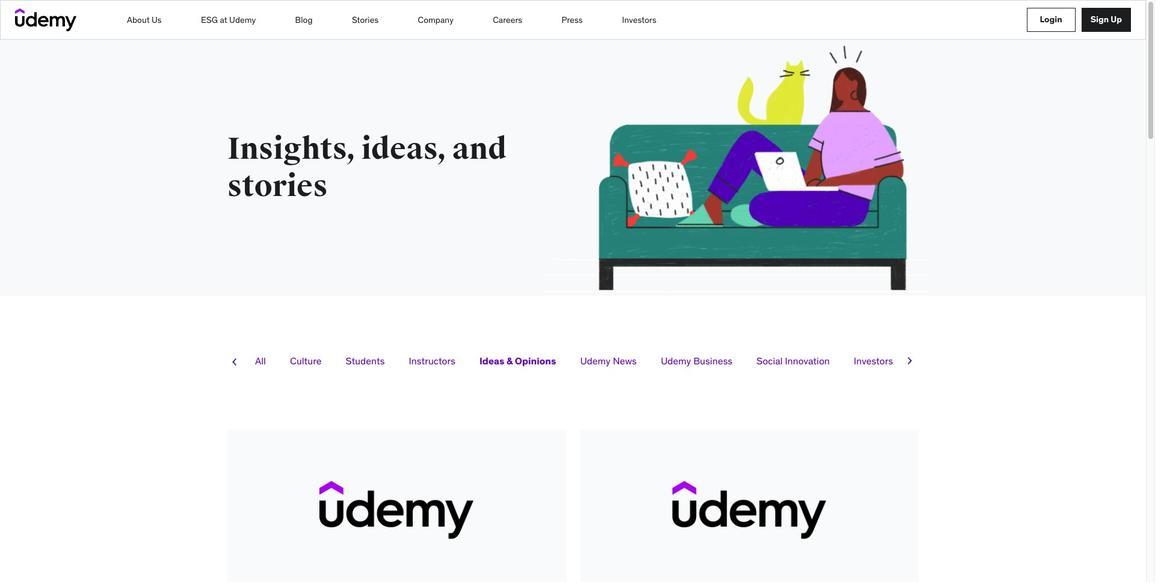 Task type: locate. For each thing, give the bounding box(es) containing it.
udemy right the "at"
[[229, 14, 256, 25]]

1 horizontal spatial udemy
[[581, 355, 611, 367]]

stories link
[[352, 8, 379, 31]]

culture
[[290, 355, 322, 367]]

0 vertical spatial investors link
[[622, 8, 658, 31]]

0 horizontal spatial investors
[[623, 14, 657, 25]]

1 vertical spatial investors
[[855, 355, 894, 367]]

investors for bottom investors link
[[855, 355, 894, 367]]

0 vertical spatial investors
[[623, 14, 657, 25]]

up
[[1112, 14, 1123, 25]]

ideas & opinions link
[[471, 349, 566, 373]]

udemy inside 'link'
[[229, 14, 256, 25]]

1 horizontal spatial investors link
[[845, 349, 903, 373]]

opinions
[[515, 355, 557, 367]]

1 horizontal spatial investors
[[855, 355, 894, 367]]

udemy
[[229, 14, 256, 25], [581, 355, 611, 367], [661, 355, 692, 367]]

investors for the leftmost investors link
[[623, 14, 657, 25]]

innovation
[[786, 355, 830, 367]]

udemy inside "link"
[[581, 355, 611, 367]]

0 horizontal spatial udemy
[[229, 14, 256, 25]]

instructors
[[409, 355, 456, 367]]

udemy for udemy news
[[581, 355, 611, 367]]

esg at udemy
[[201, 14, 256, 25]]

insights,
[[228, 131, 356, 168]]

investors
[[623, 14, 657, 25], [855, 355, 894, 367]]

&
[[507, 355, 513, 367]]

investors link
[[622, 8, 658, 31], [845, 349, 903, 373]]

press
[[562, 14, 583, 25]]

business
[[694, 355, 733, 367]]

blog
[[295, 14, 313, 25]]

about us
[[127, 14, 162, 25]]

esg
[[201, 14, 218, 25]]

ideas & opinions
[[480, 355, 557, 367]]

udemy business
[[661, 355, 733, 367]]

social
[[757, 355, 783, 367]]

news
[[613, 355, 637, 367]]

ideas,
[[362, 131, 447, 168]]

blog link
[[295, 8, 313, 31]]

2 horizontal spatial udemy
[[661, 355, 692, 367]]

social innovation link
[[748, 349, 839, 373]]

udemy left the news
[[581, 355, 611, 367]]

about us link
[[126, 8, 162, 31]]

udemy left business
[[661, 355, 692, 367]]



Task type: describe. For each thing, give the bounding box(es) containing it.
esg at udemy link
[[201, 8, 257, 31]]

login
[[1041, 14, 1063, 25]]

ideas
[[480, 355, 505, 367]]

insights, ideas, and stories
[[228, 131, 507, 205]]

1 vertical spatial investors link
[[845, 349, 903, 373]]

all link
[[246, 349, 275, 373]]

careers link
[[493, 8, 523, 31]]

sign up
[[1091, 14, 1123, 25]]

company link
[[418, 8, 454, 31]]

us
[[152, 14, 162, 25]]

udemy news link
[[572, 349, 646, 373]]

sign up link
[[1082, 8, 1132, 32]]

login link
[[1027, 8, 1076, 32]]

careers
[[493, 14, 523, 25]]

stories
[[352, 14, 379, 25]]

udemy for udemy business
[[661, 355, 692, 367]]

about
[[127, 14, 150, 25]]

social innovation
[[757, 355, 830, 367]]

culture link
[[281, 349, 331, 373]]

students link
[[337, 349, 394, 373]]

instructors link
[[400, 349, 465, 373]]

at
[[220, 14, 227, 25]]

company
[[418, 14, 454, 25]]

udemy image
[[15, 8, 76, 31]]

udemy business link
[[652, 349, 742, 373]]

press link
[[561, 8, 584, 31]]

sign
[[1091, 14, 1110, 25]]

and
[[453, 131, 507, 168]]

all
[[255, 355, 266, 367]]

udemy news
[[581, 355, 637, 367]]

stories
[[228, 168, 328, 205]]

students
[[346, 355, 385, 367]]

0 horizontal spatial investors link
[[622, 8, 658, 31]]



Task type: vqa. For each thing, say whether or not it's contained in the screenshot.
bali to the top
no



